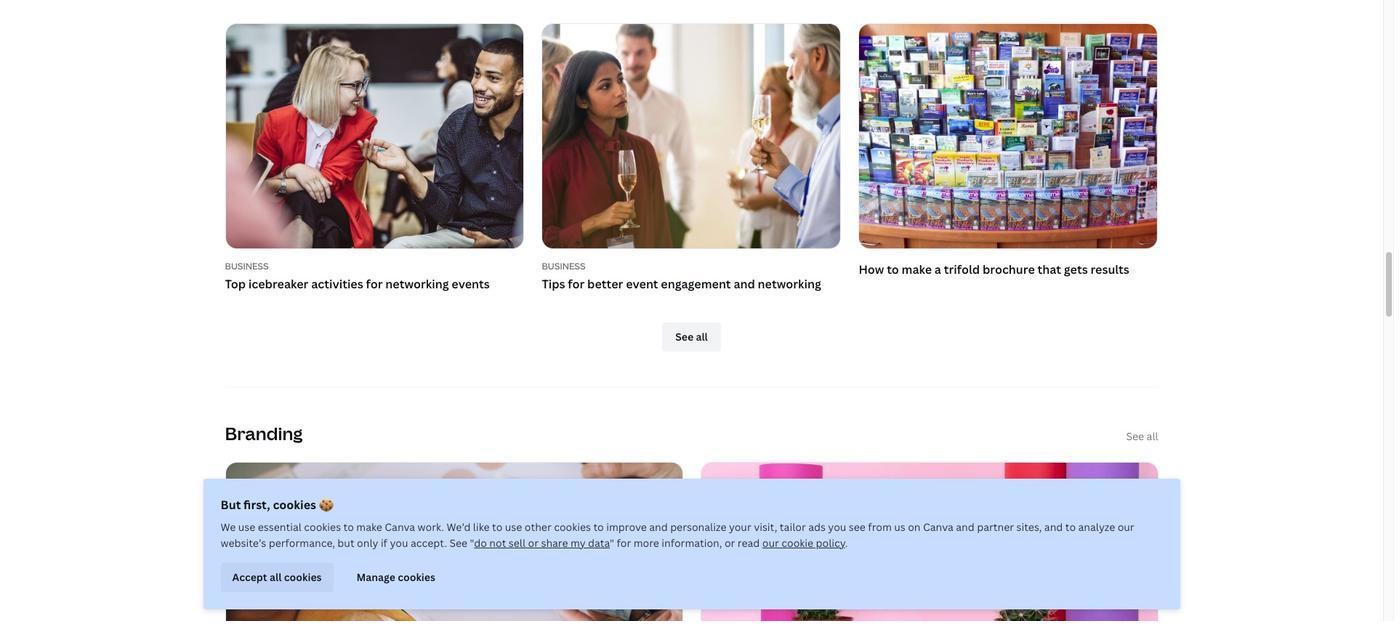 Task type: describe. For each thing, give the bounding box(es) containing it.
see
[[849, 521, 866, 534]]

🍪
[[319, 497, 333, 513]]

accept
[[232, 571, 267, 584]]

work.
[[418, 521, 444, 534]]

all for see
[[1147, 430, 1158, 443]]

do not sell or share my data " for more information, or read our cookie policy .
[[474, 536, 848, 550]]

other
[[525, 521, 552, 534]]

tips
[[542, 276, 565, 292]]

1 horizontal spatial make
[[902, 262, 932, 278]]

1 vertical spatial you
[[390, 536, 408, 550]]

engagement
[[661, 276, 731, 292]]

better
[[587, 276, 623, 292]]

1 horizontal spatial you
[[828, 521, 846, 534]]

2 or from the left
[[725, 536, 735, 550]]

2 use from the left
[[505, 521, 522, 534]]

more
[[634, 536, 659, 550]]

essential
[[258, 521, 302, 534]]

not
[[489, 536, 506, 550]]

business tips for better event engagement and networking
[[542, 260, 821, 292]]

" inside we use essential cookies to make canva work. we'd like to use other cookies to improve and personalize your visit, tailor ads you see from us on canva and partner sites, and to analyze our website's performance, but only if you accept. see "
[[470, 536, 474, 550]]

for inside business tips for better event engagement and networking
[[568, 276, 585, 292]]

if
[[381, 536, 387, 550]]

1 use from the left
[[238, 521, 255, 534]]

networking inside business top icebreaker activities for networking events
[[385, 276, 449, 292]]

branding
[[225, 422, 303, 446]]

1 canva from the left
[[385, 521, 415, 534]]

business top icebreaker activities for networking events
[[225, 260, 490, 292]]

performance,
[[269, 536, 335, 550]]

cookies up my
[[554, 521, 591, 534]]

top
[[225, 276, 246, 292]]

information,
[[662, 536, 722, 550]]

accept all cookies button
[[221, 563, 333, 592]]

manage cookies button
[[345, 563, 447, 592]]

accept all cookies
[[232, 571, 322, 584]]

sites,
[[1017, 521, 1042, 534]]

read
[[738, 536, 760, 550]]

analyze
[[1078, 521, 1115, 534]]

manage
[[357, 571, 395, 584]]

networking inside business tips for better event engagement and networking
[[758, 276, 821, 292]]

and left partner on the bottom of page
[[956, 521, 975, 534]]

trifold
[[944, 262, 980, 278]]

do not sell or share my data link
[[474, 536, 610, 550]]

but
[[221, 497, 241, 513]]

and up do not sell or share my data " for more information, or read our cookie policy .
[[649, 521, 668, 534]]

our cookie policy link
[[762, 536, 845, 550]]

for inside business top icebreaker activities for networking events
[[366, 276, 383, 292]]

visit,
[[754, 521, 777, 534]]

see all
[[1126, 430, 1158, 443]]

how
[[859, 262, 884, 278]]

on
[[908, 521, 921, 534]]

we use essential cookies to make canva work. we'd like to use other cookies to improve and personalize your visit, tailor ads you see from us on canva and partner sites, and to analyze our website's performance, but only if you accept. see "
[[221, 521, 1135, 550]]

1 vertical spatial our
[[762, 536, 779, 550]]

website's
[[221, 536, 266, 550]]

1 or from the left
[[528, 536, 539, 550]]

to right like
[[492, 521, 503, 534]]

tailor
[[780, 521, 806, 534]]

do
[[474, 536, 487, 550]]

all for accept
[[270, 571, 282, 584]]



Task type: vqa. For each thing, say whether or not it's contained in the screenshot.
HEADING inside the "LINK"
no



Task type: locate. For each thing, give the bounding box(es) containing it.
or
[[528, 536, 539, 550], [725, 536, 735, 550]]

for down improve
[[617, 536, 631, 550]]

0 horizontal spatial business
[[225, 260, 269, 273]]

icebreaker
[[249, 276, 309, 292]]

cookies down 🍪
[[304, 521, 341, 534]]

or right sell
[[528, 536, 539, 550]]

1 horizontal spatial business
[[542, 260, 586, 273]]

"
[[470, 536, 474, 550], [610, 536, 614, 550]]

from
[[868, 521, 892, 534]]

see
[[1126, 430, 1144, 443], [450, 536, 468, 550]]

and
[[734, 276, 755, 292], [649, 521, 668, 534], [956, 521, 975, 534], [1045, 521, 1063, 534]]

1 horizontal spatial our
[[1118, 521, 1135, 534]]

0 vertical spatial our
[[1118, 521, 1135, 534]]

how to make a trifold brochure that gets results link
[[859, 23, 1158, 282]]

and inside business tips for better event engagement and networking
[[734, 276, 755, 292]]

1 horizontal spatial all
[[1147, 430, 1158, 443]]

business up top
[[225, 260, 269, 273]]

1 vertical spatial see
[[450, 536, 468, 550]]

2 business link from the left
[[542, 260, 841, 273]]

our
[[1118, 521, 1135, 534], [762, 536, 779, 550]]

networking
[[385, 276, 449, 292], [758, 276, 821, 292]]

1 horizontal spatial use
[[505, 521, 522, 534]]

0 vertical spatial all
[[1147, 430, 1158, 443]]

make left the a
[[902, 262, 932, 278]]

activities
[[311, 276, 363, 292]]

1 horizontal spatial networking
[[758, 276, 821, 292]]

1 horizontal spatial canva
[[923, 521, 954, 534]]

brochure
[[983, 262, 1035, 278]]

1 networking from the left
[[385, 276, 449, 292]]

business link up the engagement
[[542, 260, 841, 273]]

a
[[935, 262, 941, 278]]

cookies
[[273, 497, 316, 513], [304, 521, 341, 534], [554, 521, 591, 534], [284, 571, 322, 584], [398, 571, 435, 584]]

all inside button
[[270, 571, 282, 584]]

to
[[887, 262, 899, 278], [344, 521, 354, 534], [492, 521, 503, 534], [594, 521, 604, 534], [1066, 521, 1076, 534]]

0 horizontal spatial for
[[366, 276, 383, 292]]

0 horizontal spatial or
[[528, 536, 539, 550]]

only
[[357, 536, 378, 550]]

2 canva from the left
[[923, 521, 954, 534]]

business inside business top icebreaker activities for networking events
[[225, 260, 269, 273]]

you up policy at the bottom right of page
[[828, 521, 846, 534]]

canva right on
[[923, 521, 954, 534]]

improve
[[606, 521, 647, 534]]

0 horizontal spatial canva
[[385, 521, 415, 534]]

1 business from the left
[[225, 260, 269, 273]]

my
[[571, 536, 586, 550]]

cookies down performance,
[[284, 571, 322, 584]]

to right how
[[887, 262, 899, 278]]

our inside we use essential cookies to make canva work. we'd like to use other cookies to improve and personalize your visit, tailor ads you see from us on canva and partner sites, and to analyze our website's performance, but only if you accept. see "
[[1118, 521, 1135, 534]]

make inside we use essential cookies to make canva work. we'd like to use other cookies to improve and personalize your visit, tailor ads you see from us on canva and partner sites, and to analyze our website's performance, but only if you accept. see "
[[356, 521, 382, 534]]

0 horizontal spatial all
[[270, 571, 282, 584]]

events
[[452, 276, 490, 292]]

0 horizontal spatial see
[[450, 536, 468, 550]]

make
[[902, 262, 932, 278], [356, 521, 382, 534]]

0 horizontal spatial use
[[238, 521, 255, 534]]

sell
[[509, 536, 526, 550]]

" down like
[[470, 536, 474, 550]]

cookies down accept. on the bottom of the page
[[398, 571, 435, 584]]

top icebreaker activities for networking events link
[[225, 275, 524, 294]]

how to make a trifold brochure that gets results
[[859, 262, 1130, 278]]

business link for engagement
[[542, 260, 841, 273]]

0 horizontal spatial make
[[356, 521, 382, 534]]

cookie
[[782, 536, 814, 550]]

business inside business tips for better event engagement and networking
[[542, 260, 586, 273]]

our right analyze
[[1118, 521, 1135, 534]]

personalize
[[670, 521, 727, 534]]

and right the engagement
[[734, 276, 755, 292]]

use up website's
[[238, 521, 255, 534]]

2 horizontal spatial for
[[617, 536, 631, 550]]

partner
[[977, 521, 1014, 534]]

but first, cookies 🍪
[[221, 497, 333, 513]]

for
[[366, 276, 383, 292], [568, 276, 585, 292], [617, 536, 631, 550]]

0 horizontal spatial you
[[390, 536, 408, 550]]

results
[[1091, 262, 1130, 278]]

share
[[541, 536, 568, 550]]

to up but
[[344, 521, 354, 534]]

to left analyze
[[1066, 521, 1076, 534]]

for right activities
[[366, 276, 383, 292]]

that
[[1038, 262, 1061, 278]]

business for top
[[225, 260, 269, 273]]

tips for better event engagement and networking link
[[542, 275, 841, 294]]

policy
[[816, 536, 845, 550]]

like
[[473, 521, 490, 534]]

use
[[238, 521, 255, 534], [505, 521, 522, 534]]

.
[[845, 536, 848, 550]]

business up tips
[[542, 260, 586, 273]]

0 horizontal spatial our
[[762, 536, 779, 550]]

0 horizontal spatial "
[[470, 536, 474, 550]]

we
[[221, 521, 236, 534]]

event
[[626, 276, 658, 292]]

all
[[1147, 430, 1158, 443], [270, 571, 282, 584]]

canva up if
[[385, 521, 415, 534]]

1 horizontal spatial "
[[610, 536, 614, 550]]

see inside we use essential cookies to make canva work. we'd like to use other cookies to improve and personalize your visit, tailor ads you see from us on canva and partner sites, and to analyze our website's performance, but only if you accept. see "
[[450, 536, 468, 550]]

business link up top icebreaker activities for networking events link
[[225, 260, 524, 273]]

2 " from the left
[[610, 536, 614, 550]]

to up data on the bottom left of page
[[594, 521, 604, 534]]

your
[[729, 521, 751, 534]]

ads
[[808, 521, 826, 534]]

business link
[[225, 260, 524, 273], [542, 260, 841, 273]]

and right sites,
[[1045, 521, 1063, 534]]

first,
[[244, 497, 270, 513]]

accept.
[[411, 536, 447, 550]]

1 vertical spatial all
[[270, 571, 282, 584]]

1 horizontal spatial business link
[[542, 260, 841, 273]]

1 horizontal spatial see
[[1126, 430, 1144, 443]]

us
[[894, 521, 906, 534]]

1 business link from the left
[[225, 260, 524, 273]]

0 horizontal spatial business link
[[225, 260, 524, 273]]

make up only
[[356, 521, 382, 534]]

we'd
[[447, 521, 471, 534]]

our down visit,
[[762, 536, 779, 550]]

0 vertical spatial make
[[902, 262, 932, 278]]

cookies up essential
[[273, 497, 316, 513]]

1 vertical spatial make
[[356, 521, 382, 534]]

0 vertical spatial you
[[828, 521, 846, 534]]

use up sell
[[505, 521, 522, 534]]

canva
[[385, 521, 415, 534], [923, 521, 954, 534]]

you
[[828, 521, 846, 534], [390, 536, 408, 550]]

2 networking from the left
[[758, 276, 821, 292]]

0 vertical spatial see
[[1126, 430, 1144, 443]]

manage cookies
[[357, 571, 435, 584]]

you right if
[[390, 536, 408, 550]]

1 horizontal spatial or
[[725, 536, 735, 550]]

2 business from the left
[[542, 260, 586, 273]]

or left the read
[[725, 536, 735, 550]]

business for tips
[[542, 260, 586, 273]]

gets
[[1064, 262, 1088, 278]]

1 horizontal spatial for
[[568, 276, 585, 292]]

for right tips
[[568, 276, 585, 292]]

0 horizontal spatial networking
[[385, 276, 449, 292]]

data
[[588, 536, 610, 550]]

business link for networking
[[225, 260, 524, 273]]

see all link
[[1126, 429, 1158, 445]]

1 " from the left
[[470, 536, 474, 550]]

but
[[338, 536, 354, 550]]

business
[[225, 260, 269, 273], [542, 260, 586, 273]]

" down improve
[[610, 536, 614, 550]]



